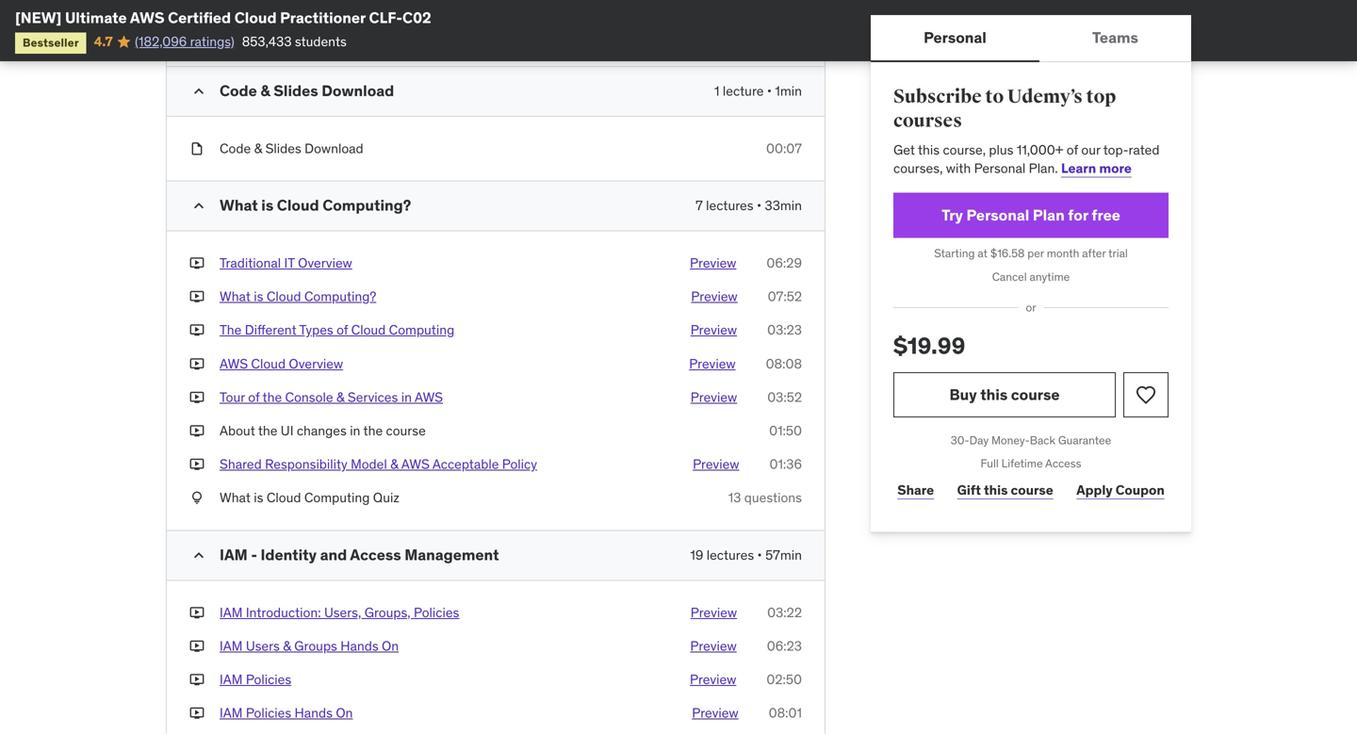 Task type: vqa. For each thing, say whether or not it's contained in the screenshot.
the rightmost CONTENT
no



Task type: describe. For each thing, give the bounding box(es) containing it.
preview for 02:50
[[690, 671, 737, 688]]

different
[[245, 322, 297, 339]]

preview for 03:52
[[691, 389, 737, 406]]

4.7
[[94, 33, 113, 50]]

policies for iam policies hands on
[[246, 705, 291, 722]]

1min
[[775, 82, 802, 99]]

aws cloud overview
[[220, 355, 343, 372]]

06:29
[[767, 255, 802, 272]]

computing? inside button
[[304, 288, 376, 305]]

cloud up 853,433
[[234, 8, 277, 27]]

what inside button
[[220, 288, 251, 305]]

subscribe
[[894, 85, 982, 108]]

1 vertical spatial on
[[336, 705, 353, 722]]

iam introduction: users, groups, policies button
[[220, 604, 459, 622]]

2 code & slides download from the top
[[220, 140, 364, 157]]

5 xsmall image from the top
[[189, 489, 205, 507]]

practitioner
[[280, 8, 366, 27]]

course,
[[943, 141, 986, 158]]

iam users & groups hands on
[[220, 638, 399, 655]]

08:01
[[769, 705, 802, 722]]

1 xsmall image from the top
[[189, 25, 205, 43]]

is inside button
[[254, 288, 263, 305]]

853,433 students
[[242, 33, 347, 50]]

1 vertical spatial download
[[305, 140, 364, 157]]

[new]
[[15, 8, 62, 27]]

1 code from the top
[[220, 81, 257, 100]]

07:52
[[768, 288, 802, 305]]

lecture
[[723, 82, 764, 99]]

1 vertical spatial computing
[[304, 489, 370, 506]]

ratings)
[[190, 33, 234, 50]]

2 vertical spatial personal
[[967, 205, 1030, 225]]

the different types of cloud computing button
[[220, 321, 455, 340]]

guarantee
[[1058, 433, 1112, 448]]

wishlist image
[[1135, 384, 1158, 406]]

instructor
[[287, 25, 344, 42]]

day
[[970, 433, 989, 448]]

bestseller
[[23, 35, 79, 50]]

traditional it overview button
[[220, 254, 352, 273]]

02:50
[[767, 671, 802, 688]]

top
[[1086, 85, 1116, 108]]

06:23
[[767, 638, 802, 655]]

about the ui changes in the course
[[220, 422, 426, 439]]

aws right model
[[401, 456, 430, 473]]

console
[[285, 389, 333, 406]]

back
[[1030, 433, 1056, 448]]

with
[[946, 160, 971, 177]]

in inside button
[[401, 389, 412, 406]]

cancel
[[992, 269, 1027, 284]]

iam introduction: users, groups, policies
[[220, 604, 459, 621]]

57min
[[765, 547, 802, 563]]

1 vertical spatial course
[[386, 422, 426, 439]]

c02
[[403, 8, 431, 27]]

xsmall image for the different types of cloud computing
[[189, 321, 205, 340]]

(182,096 ratings)
[[135, 33, 234, 50]]

gift
[[957, 482, 981, 499]]

preview for 08:01
[[692, 705, 739, 722]]

get this course, plus 11,000+ of our top-rated courses, with personal plan.
[[894, 141, 1160, 177]]

buy this course
[[950, 385, 1060, 404]]

tour
[[220, 389, 245, 406]]

preview for 01:36
[[693, 456, 739, 473]]

learn more
[[1061, 160, 1132, 177]]

shared responsibility model & aws acceptable policy button
[[220, 455, 537, 474]]

6 xsmall image from the top
[[189, 604, 205, 622]]

iam for iam introduction: users, groups, policies
[[220, 604, 243, 621]]

2 what is cloud computing? from the top
[[220, 288, 376, 305]]

full
[[981, 456, 999, 471]]

• for iam - identity and access management
[[757, 547, 762, 563]]

shared
[[220, 456, 262, 473]]

course for buy this course
[[1011, 385, 1060, 404]]

iam for iam policies hands on
[[220, 705, 243, 722]]

buy this course button
[[894, 372, 1116, 417]]

more
[[1099, 160, 1132, 177]]

-
[[251, 545, 257, 564]]

what for 7 lectures
[[220, 196, 258, 215]]

try personal plan for free link
[[894, 193, 1169, 238]]

• for code & slides download
[[767, 82, 772, 99]]

rated
[[1129, 141, 1160, 158]]

aws inside button
[[415, 389, 443, 406]]

is for 13 questions
[[254, 489, 263, 506]]

learn more link
[[1061, 160, 1132, 177]]

8 xsmall image from the top
[[189, 704, 205, 723]]

overview for traditional it overview
[[298, 255, 352, 272]]

learn
[[1061, 160, 1096, 177]]

groups,
[[365, 604, 411, 621]]

preview for 03:23
[[691, 322, 737, 339]]

preview for 06:29
[[690, 255, 737, 272]]

plus
[[989, 141, 1014, 158]]

iam users & groups hands on button
[[220, 637, 399, 656]]

access inside 30-day money-back guarantee full lifetime access
[[1046, 456, 1082, 471]]

try personal plan for free
[[942, 205, 1121, 225]]

teams button
[[1040, 15, 1191, 60]]

traditional
[[220, 255, 281, 272]]

1 code & slides download from the top
[[220, 81, 394, 100]]

per
[[1028, 246, 1044, 261]]

& inside button
[[336, 389, 345, 406]]

0 vertical spatial on
[[382, 638, 399, 655]]

iam for iam users & groups hands on
[[220, 638, 243, 655]]

overview for aws cloud overview
[[289, 355, 343, 372]]

• for what is cloud computing?
[[757, 197, 762, 214]]

(182,096
[[135, 33, 187, 50]]

personal button
[[871, 15, 1040, 60]]

plan.
[[1029, 160, 1058, 177]]

iam - identity and access management
[[220, 545, 499, 564]]

0 vertical spatial hands
[[341, 638, 379, 655]]

acceptable
[[433, 456, 499, 473]]

this for get
[[918, 141, 940, 158]]

tour of the console & services in aws
[[220, 389, 443, 406]]

preview down 19
[[691, 604, 737, 621]]

responsibility
[[265, 456, 348, 473]]

trial
[[1109, 246, 1128, 261]]

apply coupon
[[1077, 482, 1165, 499]]

starting at $16.58 per month after trial cancel anytime
[[934, 246, 1128, 284]]

questions
[[744, 489, 802, 506]]

small image for iam - identity and access management
[[189, 546, 208, 565]]

users,
[[324, 604, 361, 621]]

xsmall image for iam policies
[[189, 671, 205, 689]]

lectures for what is cloud computing?
[[706, 197, 754, 214]]



Task type: locate. For each thing, give the bounding box(es) containing it.
iam down iam policies button on the bottom left
[[220, 705, 243, 722]]

cloud inside the different types of cloud computing button
[[351, 322, 386, 339]]

is for 7 lectures
[[261, 196, 274, 215]]

1 vertical spatial of
[[337, 322, 348, 339]]

0 vertical spatial what is cloud computing?
[[220, 196, 411, 215]]

preview left 07:52
[[691, 288, 738, 305]]

this inside buy this course button
[[980, 385, 1008, 404]]

1 vertical spatial small image
[[189, 197, 208, 215]]

on down groups
[[336, 705, 353, 722]]

4 xsmall image from the top
[[189, 355, 205, 373]]

what up traditional
[[220, 196, 258, 215]]

about left your
[[220, 25, 255, 42]]

the down aws cloud overview button
[[263, 389, 282, 406]]

2 vertical spatial what
[[220, 489, 251, 506]]

of inside button
[[248, 389, 260, 406]]

1 iam from the top
[[220, 545, 248, 564]]

the inside button
[[263, 389, 282, 406]]

about for about your instructor
[[220, 25, 255, 42]]

1 vertical spatial this
[[980, 385, 1008, 404]]

aws up tour
[[220, 355, 248, 372]]

0 vertical spatial of
[[1067, 141, 1078, 158]]

personal inside 'get this course, plus 11,000+ of our top-rated courses, with personal plan.'
[[974, 160, 1026, 177]]

3 xsmall image from the top
[[189, 321, 205, 340]]

0 vertical spatial what
[[220, 196, 258, 215]]

[new] ultimate aws certified cloud practitioner clf-c02
[[15, 8, 431, 27]]

apply coupon button
[[1073, 472, 1169, 509]]

shared responsibility model & aws acceptable policy
[[220, 456, 537, 473]]

2 what from the top
[[220, 288, 251, 305]]

1 vertical spatial hands
[[295, 705, 333, 722]]

changes
[[297, 422, 347, 439]]

0 vertical spatial small image
[[189, 82, 208, 101]]

1 vertical spatial computing?
[[304, 288, 376, 305]]

of right tour
[[248, 389, 260, 406]]

what
[[220, 196, 258, 215], [220, 288, 251, 305], [220, 489, 251, 506]]

cloud down responsibility
[[267, 489, 301, 506]]

the
[[263, 389, 282, 406], [258, 422, 278, 439], [363, 422, 383, 439]]

course inside button
[[1011, 385, 1060, 404]]

2 code from the top
[[220, 140, 251, 157]]

what is cloud computing? down it
[[220, 288, 376, 305]]

preview for 08:08
[[689, 355, 736, 372]]

types
[[299, 322, 333, 339]]

preview left the 08:01
[[692, 705, 739, 722]]

0 horizontal spatial of
[[248, 389, 260, 406]]

3 small image from the top
[[189, 546, 208, 565]]

of left our
[[1067, 141, 1078, 158]]

policies for iam policies
[[246, 671, 291, 688]]

1 vertical spatial lectures
[[707, 547, 754, 563]]

on
[[382, 638, 399, 655], [336, 705, 353, 722]]

the left ui
[[258, 422, 278, 439]]

money-
[[992, 433, 1030, 448]]

1 lectures from the top
[[706, 197, 754, 214]]

lectures right 7
[[706, 197, 754, 214]]

1 vertical spatial policies
[[246, 671, 291, 688]]

of right types
[[337, 322, 348, 339]]

of
[[1067, 141, 1078, 158], [337, 322, 348, 339], [248, 389, 260, 406]]

this for gift
[[984, 482, 1008, 499]]

computing?
[[323, 196, 411, 215], [304, 288, 376, 305]]

1 what is cloud computing? from the top
[[220, 196, 411, 215]]

this right gift
[[984, 482, 1008, 499]]

19 lectures • 57min
[[690, 547, 802, 563]]

5 iam from the top
[[220, 705, 243, 722]]

subscribe to udemy's top courses
[[894, 85, 1116, 133]]

4 xsmall image from the top
[[189, 455, 205, 474]]

personal up subscribe
[[924, 28, 987, 47]]

iam policies hands on
[[220, 705, 353, 722]]

0 vertical spatial •
[[767, 82, 772, 99]]

at
[[978, 246, 988, 261]]

for
[[1068, 205, 1089, 225]]

buy
[[950, 385, 977, 404]]

0 vertical spatial computing?
[[323, 196, 411, 215]]

model
[[351, 456, 387, 473]]

what down shared
[[220, 489, 251, 506]]

1 about from the top
[[220, 25, 255, 42]]

policies inside button
[[246, 671, 291, 688]]

00:07
[[766, 140, 802, 157]]

2 small image from the top
[[189, 197, 208, 215]]

overview inside button
[[298, 255, 352, 272]]

1 vertical spatial slides
[[265, 140, 301, 157]]

about
[[220, 25, 255, 42], [220, 422, 255, 439]]

cloud down traditional it overview button at left top
[[267, 288, 301, 305]]

0 vertical spatial download
[[322, 81, 394, 100]]

courses
[[894, 109, 962, 133]]

1 vertical spatial what is cloud computing?
[[220, 288, 376, 305]]

course down lifetime
[[1011, 482, 1054, 499]]

2 xsmall image from the top
[[189, 254, 205, 273]]

overview
[[298, 255, 352, 272], [289, 355, 343, 372]]

2 lectures from the top
[[707, 547, 754, 563]]

lifetime
[[1002, 456, 1043, 471]]

0 vertical spatial slides
[[274, 81, 318, 100]]

2 xsmall image from the top
[[189, 288, 205, 306]]

this for buy
[[980, 385, 1008, 404]]

cloud inside aws cloud overview button
[[251, 355, 286, 372]]

13 questions
[[728, 489, 802, 506]]

iam policies hands on button
[[220, 704, 353, 723]]

iam inside button
[[220, 671, 243, 688]]

about your instructor
[[220, 25, 344, 42]]

is up traditional
[[261, 196, 274, 215]]

aws right services
[[415, 389, 443, 406]]

0 vertical spatial about
[[220, 25, 255, 42]]

about for about the ui changes in the course
[[220, 422, 255, 439]]

management
[[405, 545, 499, 564]]

0 vertical spatial access
[[1046, 456, 1082, 471]]

hands down iam users & groups hands on button
[[295, 705, 333, 722]]

iam for iam policies
[[220, 671, 243, 688]]

xsmall image for aws cloud overview
[[189, 355, 205, 373]]

6 xsmall image from the top
[[189, 671, 205, 689]]

is down traditional
[[254, 288, 263, 305]]

gift this course link
[[953, 472, 1058, 509]]

computing inside button
[[389, 322, 455, 339]]

this inside 'get this course, plus 11,000+ of our top-rated courses, with personal plan.'
[[918, 141, 940, 158]]

lectures right 19
[[707, 547, 754, 563]]

on down groups,
[[382, 638, 399, 655]]

1 horizontal spatial access
[[1046, 456, 1082, 471]]

introduction:
[[246, 604, 321, 621]]

• left 1min
[[767, 82, 772, 99]]

aws cloud overview button
[[220, 355, 343, 373]]

1 vertical spatial •
[[757, 197, 762, 214]]

1 vertical spatial is
[[254, 288, 263, 305]]

0 horizontal spatial in
[[350, 422, 360, 439]]

apply
[[1077, 482, 1113, 499]]

this right the buy
[[980, 385, 1008, 404]]

• left 33min
[[757, 197, 762, 214]]

cloud right types
[[351, 322, 386, 339]]

7 lectures • 33min
[[696, 197, 802, 214]]

0 horizontal spatial access
[[350, 545, 401, 564]]

1 vertical spatial in
[[350, 422, 360, 439]]

personal up $16.58
[[967, 205, 1030, 225]]

2 vertical spatial of
[[248, 389, 260, 406]]

code & slides download
[[220, 81, 394, 100], [220, 140, 364, 157]]

1 vertical spatial overview
[[289, 355, 343, 372]]

personal down plus
[[974, 160, 1026, 177]]

what is cloud computing quiz
[[220, 489, 399, 506]]

03:52
[[767, 389, 802, 406]]

1 horizontal spatial computing
[[389, 322, 455, 339]]

udemy's
[[1008, 85, 1083, 108]]

lectures for iam - identity and access management
[[707, 547, 754, 563]]

what is cloud computing? up it
[[220, 196, 411, 215]]

1 small image from the top
[[189, 82, 208, 101]]

cloud down different at left
[[251, 355, 286, 372]]

courses,
[[894, 160, 943, 177]]

preview up 13
[[693, 456, 739, 473]]

1 xsmall image from the top
[[189, 139, 205, 158]]

personal inside button
[[924, 28, 987, 47]]

of inside 'get this course, plus 11,000+ of our top-rated courses, with personal plan.'
[[1067, 141, 1078, 158]]

08:08
[[766, 355, 802, 372]]

1 horizontal spatial hands
[[341, 638, 379, 655]]

1 vertical spatial access
[[350, 545, 401, 564]]

• left "57min"
[[757, 547, 762, 563]]

iam up the iam policies hands on
[[220, 671, 243, 688]]

policy
[[502, 456, 537, 473]]

access right and
[[350, 545, 401, 564]]

0 vertical spatial code
[[220, 81, 257, 100]]

0 vertical spatial is
[[261, 196, 274, 215]]

anytime
[[1030, 269, 1070, 284]]

3 xsmall image from the top
[[189, 422, 205, 440]]

3 iam from the top
[[220, 638, 243, 655]]

0 vertical spatial course
[[1011, 385, 1060, 404]]

2 vertical spatial •
[[757, 547, 762, 563]]

our
[[1082, 141, 1101, 158]]

download
[[322, 81, 394, 100], [305, 140, 364, 157]]

in right changes
[[350, 422, 360, 439]]

1 horizontal spatial on
[[382, 638, 399, 655]]

xsmall image
[[189, 139, 205, 158], [189, 254, 205, 273], [189, 321, 205, 340], [189, 355, 205, 373], [189, 388, 205, 407], [189, 671, 205, 689]]

try
[[942, 205, 963, 225]]

1
[[715, 82, 720, 99]]

0 vertical spatial personal
[[924, 28, 987, 47]]

get
[[894, 141, 915, 158]]

$19.99
[[894, 332, 966, 360]]

iam policies button
[[220, 671, 291, 689]]

in right services
[[401, 389, 412, 406]]

computing up services
[[389, 322, 455, 339]]

1 horizontal spatial in
[[401, 389, 412, 406]]

users
[[246, 638, 280, 655]]

policies down users
[[246, 671, 291, 688]]

top-
[[1104, 141, 1129, 158]]

about up shared
[[220, 422, 255, 439]]

is down shared
[[254, 489, 263, 506]]

tab list
[[871, 15, 1191, 62]]

iam left users
[[220, 638, 243, 655]]

iam policies
[[220, 671, 291, 688]]

access down 'back'
[[1046, 456, 1082, 471]]

groups
[[294, 638, 337, 655]]

preview left 03:23
[[691, 322, 737, 339]]

of inside button
[[337, 322, 348, 339]]

course up shared responsibility model & aws acceptable policy
[[386, 422, 426, 439]]

preview left "02:50"
[[690, 671, 737, 688]]

0 vertical spatial code & slides download
[[220, 81, 394, 100]]

30-
[[951, 433, 970, 448]]

1 horizontal spatial of
[[337, 322, 348, 339]]

2 about from the top
[[220, 422, 255, 439]]

4 iam from the top
[[220, 671, 243, 688]]

the down services
[[363, 422, 383, 439]]

0 vertical spatial lectures
[[706, 197, 754, 214]]

0 vertical spatial policies
[[414, 604, 459, 621]]

quiz
[[373, 489, 399, 506]]

aws up (182,096
[[130, 8, 165, 27]]

2 vertical spatial is
[[254, 489, 263, 506]]

overview down types
[[289, 355, 343, 372]]

0 horizontal spatial on
[[336, 705, 353, 722]]

7 xsmall image from the top
[[189, 637, 205, 656]]

identity
[[261, 545, 317, 564]]

preview down 7
[[690, 255, 737, 272]]

ui
[[281, 422, 294, 439]]

the different types of cloud computing
[[220, 322, 455, 339]]

iam left -
[[220, 545, 248, 564]]

1 lecture • 1min
[[715, 82, 802, 99]]

hands
[[341, 638, 379, 655], [295, 705, 333, 722]]

is
[[261, 196, 274, 215], [254, 288, 263, 305], [254, 489, 263, 506]]

2 vertical spatial small image
[[189, 546, 208, 565]]

2 vertical spatial course
[[1011, 482, 1054, 499]]

•
[[767, 82, 772, 99], [757, 197, 762, 214], [757, 547, 762, 563]]

tour of the console & services in aws button
[[220, 388, 443, 407]]

5 xsmall image from the top
[[189, 388, 205, 407]]

1 vertical spatial code & slides download
[[220, 140, 364, 157]]

policies right groups,
[[414, 604, 459, 621]]

what up the
[[220, 288, 251, 305]]

13
[[728, 489, 741, 506]]

0 vertical spatial in
[[401, 389, 412, 406]]

1 vertical spatial personal
[[974, 160, 1026, 177]]

preview left 08:08
[[689, 355, 736, 372]]

0 vertical spatial this
[[918, 141, 940, 158]]

0 horizontal spatial hands
[[295, 705, 333, 722]]

course for gift this course
[[1011, 482, 1054, 499]]

11,000+
[[1017, 141, 1064, 158]]

tab list containing personal
[[871, 15, 1191, 62]]

0 horizontal spatial computing
[[304, 489, 370, 506]]

lectures
[[706, 197, 754, 214], [707, 547, 754, 563]]

hands down the users,
[[341, 638, 379, 655]]

teams
[[1092, 28, 1139, 47]]

19
[[690, 547, 704, 563]]

overview right it
[[298, 255, 352, 272]]

course up 'back'
[[1011, 385, 1060, 404]]

overview inside button
[[289, 355, 343, 372]]

2 vertical spatial this
[[984, 482, 1008, 499]]

iam left introduction:
[[220, 604, 243, 621]]

clf-
[[369, 8, 403, 27]]

2 vertical spatial policies
[[246, 705, 291, 722]]

xsmall image for tour of the console & services in aws
[[189, 388, 205, 407]]

3 what from the top
[[220, 489, 251, 506]]

2 horizontal spatial of
[[1067, 141, 1078, 158]]

1 vertical spatial about
[[220, 422, 255, 439]]

computing down responsibility
[[304, 489, 370, 506]]

0 vertical spatial computing
[[389, 322, 455, 339]]

to
[[985, 85, 1004, 108]]

access
[[1046, 456, 1082, 471], [350, 545, 401, 564]]

month
[[1047, 246, 1080, 261]]

preview left 06:23
[[690, 638, 737, 655]]

share button
[[894, 472, 938, 509]]

the
[[220, 322, 242, 339]]

$16.58
[[990, 246, 1025, 261]]

small image for code & slides download
[[189, 82, 208, 101]]

this inside "gift this course" link
[[984, 482, 1008, 499]]

cloud inside what is cloud computing? button
[[267, 288, 301, 305]]

xsmall image
[[189, 25, 205, 43], [189, 288, 205, 306], [189, 422, 205, 440], [189, 455, 205, 474], [189, 489, 205, 507], [189, 604, 205, 622], [189, 637, 205, 656], [189, 704, 205, 723]]

students
[[295, 33, 347, 50]]

iam for iam - identity and access management
[[220, 545, 248, 564]]

this up courses,
[[918, 141, 940, 158]]

computing
[[389, 322, 455, 339], [304, 489, 370, 506]]

preview left 03:52
[[691, 389, 737, 406]]

1 vertical spatial code
[[220, 140, 251, 157]]

policies down iam policies button on the bottom left
[[246, 705, 291, 722]]

0 vertical spatial overview
[[298, 255, 352, 272]]

cloud up it
[[277, 196, 319, 215]]

small image
[[189, 82, 208, 101], [189, 197, 208, 215], [189, 546, 208, 565]]

2 iam from the top
[[220, 604, 243, 621]]

853,433
[[242, 33, 292, 50]]

xsmall image for traditional it overview
[[189, 254, 205, 273]]

1 what from the top
[[220, 196, 258, 215]]

what for 13 questions
[[220, 489, 251, 506]]

small image for what is cloud computing?
[[189, 197, 208, 215]]

gift this course
[[957, 482, 1054, 499]]

1 vertical spatial what
[[220, 288, 251, 305]]

coupon
[[1116, 482, 1165, 499]]

traditional it overview
[[220, 255, 352, 272]]



